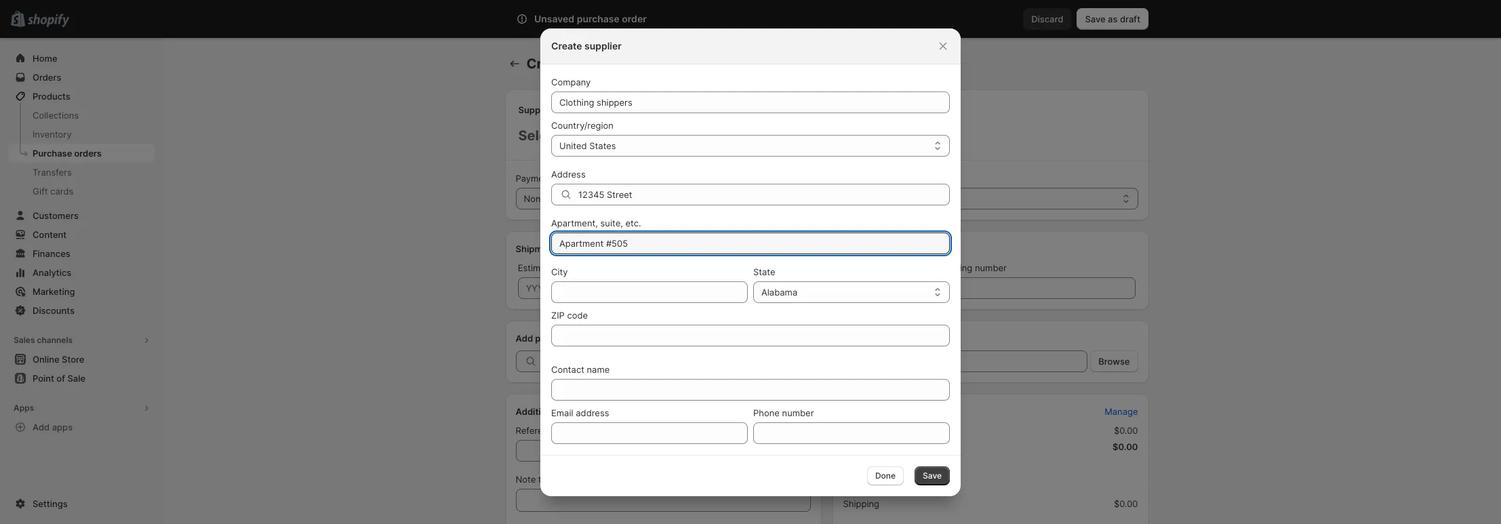 Task type: vqa. For each thing, say whether or not it's contained in the screenshot.
the ZIP code text field
yes



Task type: locate. For each thing, give the bounding box(es) containing it.
⌘ k
[[920, 14, 936, 24]]

order for unsaved purchase order
[[622, 13, 647, 24]]

1 vertical spatial save
[[923, 470, 942, 481]]

supplier for supplier currency
[[830, 173, 864, 184]]

shipping for shipping carrier
[[728, 263, 764, 273]]

add products
[[516, 333, 574, 344]]

number for tracking number
[[975, 263, 1007, 273]]

supplier right to
[[549, 474, 583, 485]]

number right tracking
[[975, 263, 1007, 273]]

0 vertical spatial add
[[516, 333, 533, 344]]

City text field
[[551, 281, 748, 303]]

settings link
[[8, 494, 155, 513]]

add left products
[[516, 333, 533, 344]]

0 vertical spatial order
[[622, 13, 647, 24]]

1 horizontal spatial supplier
[[585, 40, 622, 51]]

save right 'done'
[[923, 470, 942, 481]]

number right phone
[[782, 407, 814, 418]]

save
[[1086, 14, 1106, 24], [923, 470, 942, 481]]

transfers link
[[8, 163, 155, 182]]

number down email address
[[561, 425, 593, 436]]

supplier for supplier
[[519, 104, 554, 115]]

supplier
[[585, 40, 622, 51], [549, 474, 583, 485]]

save for save
[[923, 470, 942, 481]]

1 vertical spatial purchase
[[575, 56, 637, 72]]

estimated
[[518, 263, 560, 273]]

items
[[851, 458, 874, 469]]

1 vertical spatial shipping
[[843, 499, 880, 509]]

note to supplier
[[516, 474, 583, 485]]

add left the apps
[[33, 422, 50, 433]]

purchase
[[577, 13, 620, 24], [575, 56, 637, 72]]

1 horizontal spatial save
[[1086, 14, 1106, 24]]

0 horizontal spatial number
[[561, 425, 593, 436]]

0 vertical spatial shipping
[[728, 263, 764, 273]]

purchase up create supplier
[[577, 13, 620, 24]]

company
[[551, 76, 591, 87]]

save as draft
[[1086, 14, 1141, 24]]

2 vertical spatial number
[[561, 425, 593, 436]]

Apartment, suite, etc. text field
[[551, 232, 950, 254]]

save inside save as draft button
[[1086, 14, 1106, 24]]

contact
[[551, 364, 585, 375]]

supplier inside dialog
[[585, 40, 622, 51]]

1 vertical spatial supplier
[[830, 173, 864, 184]]

supplier up us
[[830, 173, 864, 184]]

save button
[[915, 466, 950, 485]]

save left as
[[1086, 14, 1106, 24]]

states
[[590, 140, 616, 151]]

0 horizontal spatial supplier
[[549, 474, 583, 485]]

purchase down create supplier
[[575, 56, 637, 72]]

as
[[1108, 14, 1118, 24]]

gift cards
[[33, 186, 73, 197]]

contact name
[[551, 364, 610, 375]]

shipping down cost on the right bottom of page
[[843, 499, 880, 509]]

state
[[754, 266, 776, 277]]

shipping down apartment, suite, etc. text field
[[728, 263, 764, 273]]

gift
[[33, 186, 48, 197]]

0 vertical spatial purchase
[[577, 13, 620, 24]]

destination
[[841, 104, 890, 115]]

draft
[[1120, 14, 1141, 24]]

add apps button
[[8, 418, 155, 437]]

1 vertical spatial create
[[527, 56, 571, 72]]

0 vertical spatial save
[[1086, 14, 1106, 24]]

0 horizontal spatial save
[[923, 470, 942, 481]]

2 vertical spatial $0.00
[[1114, 499, 1139, 509]]

done button
[[868, 466, 904, 485]]

1 vertical spatial number
[[782, 407, 814, 418]]

1 vertical spatial add
[[33, 422, 50, 433]]

save inside save button
[[923, 470, 942, 481]]

0 vertical spatial number
[[975, 263, 1007, 273]]

1 vertical spatial $0.00
[[1113, 442, 1139, 452]]

number inside create supplier dialog
[[782, 407, 814, 418]]

0 vertical spatial supplier
[[519, 104, 554, 115]]

0 vertical spatial details
[[559, 244, 587, 254]]

add for add products
[[516, 333, 533, 344]]

0 horizontal spatial add
[[33, 422, 50, 433]]

create up company
[[527, 56, 571, 72]]

tracking number
[[937, 263, 1007, 273]]

0 vertical spatial supplier
[[585, 40, 622, 51]]

supplier down company
[[519, 104, 554, 115]]

0 vertical spatial create
[[551, 40, 582, 51]]

1 vertical spatial details
[[561, 406, 590, 417]]

collections link
[[8, 106, 155, 125]]

0 horizontal spatial shipping
[[728, 263, 764, 273]]

1 vertical spatial order
[[640, 56, 676, 72]]

$0.00
[[1114, 425, 1139, 436], [1113, 442, 1139, 452], [1114, 499, 1139, 509]]

shipping for shipping
[[843, 499, 880, 509]]

home
[[33, 53, 57, 64]]

create inside dialog
[[551, 40, 582, 51]]

details up reference number
[[561, 406, 590, 417]]

purchase for unsaved
[[577, 13, 620, 24]]

payment
[[516, 173, 552, 184]]

add for add apps
[[33, 422, 50, 433]]

⌘
[[920, 14, 928, 24]]

subtotal
[[843, 442, 880, 452]]

1 horizontal spatial shipping
[[843, 499, 880, 509]]

orders
[[74, 148, 102, 159]]

add inside button
[[33, 422, 50, 433]]

1 horizontal spatial add
[[516, 333, 533, 344]]

manage button
[[1097, 402, 1147, 421]]

0 horizontal spatial supplier
[[519, 104, 554, 115]]

1 horizontal spatial number
[[782, 407, 814, 418]]

apps
[[14, 403, 34, 413]]

add
[[516, 333, 533, 344], [33, 422, 50, 433]]

details
[[559, 244, 587, 254], [561, 406, 590, 417]]

shipping
[[728, 263, 764, 273], [843, 499, 880, 509]]

shopify image
[[27, 14, 69, 28]]

2 horizontal spatial number
[[975, 263, 1007, 273]]

apps button
[[8, 399, 155, 418]]

discard link
[[1024, 8, 1072, 30]]

(usd)
[[883, 193, 908, 204]]

create down the unsaved
[[551, 40, 582, 51]]

details up arrival
[[559, 244, 587, 254]]

1 horizontal spatial supplier
[[830, 173, 864, 184]]

details for additional details
[[561, 406, 590, 417]]

number
[[975, 263, 1007, 273], [782, 407, 814, 418], [561, 425, 593, 436]]

city
[[551, 266, 568, 277]]

0 vertical spatial $0.00
[[1114, 425, 1139, 436]]

adjustments
[[866, 482, 919, 493]]

unsaved
[[535, 13, 575, 24]]

done
[[876, 470, 896, 481]]

address
[[551, 169, 586, 179]]

supplier up create purchase order
[[585, 40, 622, 51]]

create for create supplier
[[551, 40, 582, 51]]



Task type: describe. For each thing, give the bounding box(es) containing it.
browse
[[1099, 356, 1130, 367]]

sales channels
[[14, 335, 73, 345]]

0 items
[[843, 458, 874, 469]]

code
[[567, 310, 588, 321]]

inventory
[[33, 129, 72, 140]]

name
[[587, 364, 610, 375]]

purchase
[[33, 148, 72, 159]]

discard
[[1032, 14, 1064, 24]]

estimated arrival
[[518, 263, 588, 273]]

zip code
[[551, 310, 588, 321]]

home link
[[8, 49, 155, 68]]

create purchase order
[[527, 56, 676, 72]]

save as draft button
[[1077, 8, 1149, 30]]

(optional)
[[581, 173, 621, 184]]

suite,
[[601, 217, 623, 228]]

reference number
[[516, 425, 593, 436]]

etc.
[[626, 217, 641, 228]]

email address
[[551, 407, 609, 418]]

zip
[[551, 310, 565, 321]]

1 vertical spatial supplier
[[549, 474, 583, 485]]

reference
[[516, 425, 558, 436]]

$0.00 for cost adjustments
[[1114, 499, 1139, 509]]

sales channels button
[[8, 331, 155, 350]]

us dollars (usd)
[[838, 193, 908, 204]]

terms
[[555, 173, 579, 184]]

dollars
[[853, 193, 880, 204]]

create for create purchase order
[[527, 56, 571, 72]]

k
[[931, 14, 936, 24]]

$0.00 for $0.00
[[1113, 442, 1139, 452]]

gift cards link
[[8, 182, 155, 201]]

tracking
[[937, 263, 973, 273]]

unsaved purchase order
[[535, 13, 647, 24]]

email
[[551, 407, 574, 418]]

cost
[[843, 482, 864, 493]]

channels
[[37, 335, 73, 345]]

shipping carrier
[[728, 263, 793, 273]]

purchase for create
[[575, 56, 637, 72]]

to
[[539, 474, 547, 485]]

search
[[571, 14, 600, 24]]

number for phone number
[[782, 407, 814, 418]]

Address text field
[[579, 183, 950, 205]]

phone
[[754, 407, 780, 418]]

collections
[[33, 110, 79, 121]]

settings
[[33, 499, 68, 509]]

united states
[[560, 140, 616, 151]]

Phone number text field
[[754, 422, 950, 444]]

phone number
[[754, 407, 814, 418]]

products
[[33, 91, 70, 102]]

arrival
[[562, 263, 588, 273]]

add apps
[[33, 422, 73, 433]]

Company text field
[[551, 91, 950, 113]]

currency
[[866, 173, 903, 184]]

cost adjustments
[[843, 482, 919, 493]]

us
[[838, 193, 850, 204]]

Email address text field
[[551, 422, 748, 444]]

purchase orders
[[33, 148, 102, 159]]

ZIP code text field
[[551, 325, 950, 346]]

manage
[[1105, 406, 1139, 417]]

save for save as draft
[[1086, 14, 1106, 24]]

none
[[524, 193, 546, 204]]

country/region
[[551, 120, 614, 131]]

details for shipment details
[[559, 244, 587, 254]]

number for reference number
[[561, 425, 593, 436]]

discounts link
[[8, 301, 155, 320]]

create supplier
[[551, 40, 622, 51]]

browse button
[[1091, 351, 1139, 372]]

products
[[535, 333, 574, 344]]

0
[[843, 458, 849, 469]]

create supplier dialog
[[0, 28, 1502, 496]]

alabama
[[762, 287, 798, 297]]

address
[[576, 407, 609, 418]]

carrier
[[766, 263, 793, 273]]

shipment details
[[516, 244, 587, 254]]

inventory link
[[8, 125, 155, 144]]

products link
[[8, 87, 155, 106]]

Contact name text field
[[551, 379, 950, 401]]

apps
[[52, 422, 73, 433]]

united
[[560, 140, 587, 151]]

shipment
[[516, 244, 557, 254]]

order for create purchase order
[[640, 56, 676, 72]]

transfers
[[33, 167, 72, 178]]

additional details
[[516, 406, 590, 417]]

supplier currency
[[830, 173, 903, 184]]

apartment,
[[551, 217, 598, 228]]

purchase orders link
[[8, 144, 155, 163]]

cards
[[50, 186, 73, 197]]

discounts
[[33, 305, 75, 316]]



